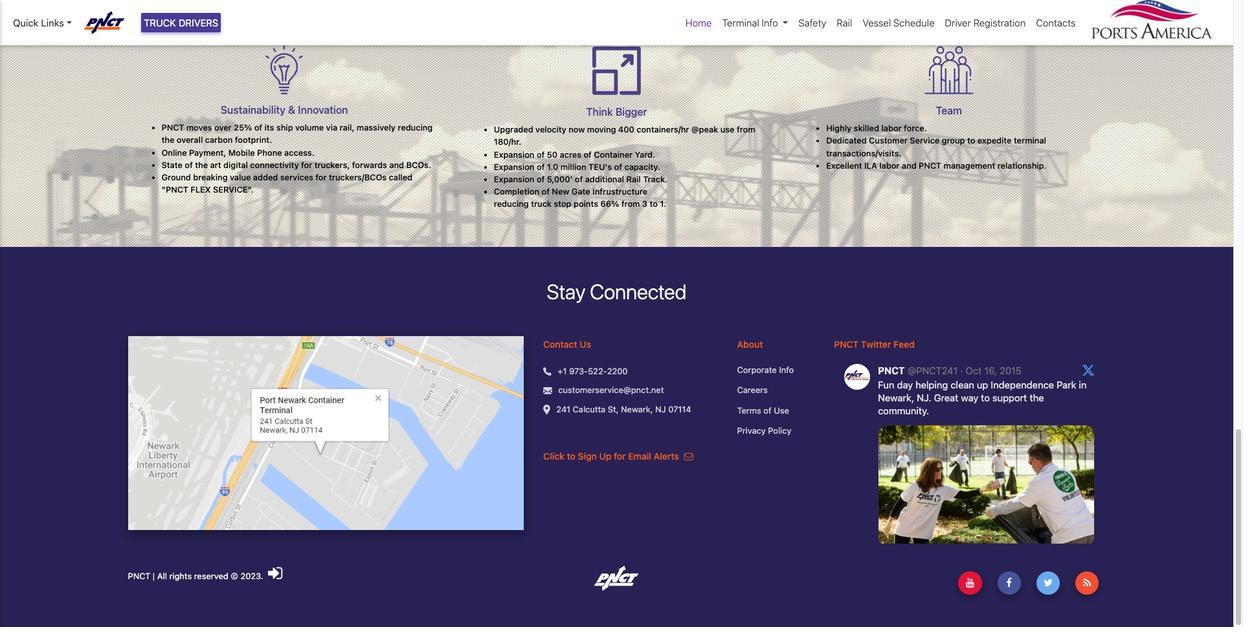 Task type: locate. For each thing, give the bounding box(es) containing it.
1 vertical spatial info
[[779, 365, 794, 375]]

+1 973-522-2200
[[558, 366, 628, 377]]

2 vertical spatial to
[[567, 451, 575, 462]]

pnct for pnct twitter feed
[[834, 339, 859, 350]]

0 vertical spatial rail
[[837, 17, 852, 28]]

0 vertical spatial reducing
[[398, 123, 433, 133]]

email
[[628, 451, 651, 462]]

&
[[288, 104, 295, 116]]

of left its
[[254, 123, 262, 133]]

via
[[326, 123, 337, 133]]

home link
[[680, 10, 717, 35]]

1 vertical spatial for
[[316, 173, 327, 183]]

info right "terminal" at the top
[[762, 17, 778, 28]]

rail link
[[831, 10, 857, 35]]

twitter
[[861, 339, 891, 350]]

0 vertical spatial to
[[967, 136, 975, 146]]

stay connected
[[547, 279, 687, 304]]

rail inside rail link
[[837, 17, 852, 28]]

2200
[[607, 366, 628, 377]]

0 vertical spatial labor
[[881, 124, 902, 133]]

50
[[547, 150, 557, 160]]

©
[[231, 572, 238, 582]]

of left 5,000'
[[537, 175, 545, 184]]

of
[[254, 123, 262, 133], [537, 150, 545, 160], [584, 150, 592, 160], [185, 160, 193, 170], [537, 162, 545, 172], [614, 162, 622, 172], [537, 175, 545, 184], [575, 175, 583, 184], [542, 187, 550, 197], [764, 406, 771, 416]]

velocity
[[535, 125, 566, 135]]

1 expansion from the top
[[494, 150, 534, 160]]

1 vertical spatial labor
[[879, 161, 900, 171]]

of up the truck at the left top of the page
[[542, 187, 550, 197]]

forwards
[[352, 160, 387, 170]]

think
[[586, 106, 613, 118]]

reserved
[[194, 572, 228, 582]]

truck drivers
[[144, 17, 218, 28]]

reducing down completion
[[494, 200, 529, 209]]

1 horizontal spatial to
[[650, 200, 658, 209]]

truckers/bcos
[[329, 173, 387, 183]]

drivers
[[179, 17, 218, 28]]

2 horizontal spatial to
[[967, 136, 975, 146]]

and down service
[[902, 161, 917, 171]]

think bigger image
[[591, 45, 642, 96]]

reducing up the bcos.
[[398, 123, 433, 133]]

gate
[[572, 187, 590, 197]]

calcutta
[[573, 405, 605, 415]]

labor up "customer"
[[881, 124, 902, 133]]

pnct
[[162, 123, 184, 133], [919, 161, 941, 171], [834, 339, 859, 350], [128, 572, 150, 582]]

nj
[[655, 405, 666, 415]]

0 horizontal spatial for
[[301, 160, 312, 170]]

now
[[569, 125, 585, 135]]

truck
[[144, 17, 176, 28]]

envelope o image
[[684, 452, 693, 462]]

highly
[[826, 124, 851, 133]]

1 horizontal spatial info
[[779, 365, 794, 375]]

team image
[[924, 45, 974, 95]]

3 expansion from the top
[[494, 175, 534, 184]]

pnct left the |
[[128, 572, 150, 582]]

online
[[162, 148, 187, 158]]

service".
[[213, 185, 254, 195]]

1 vertical spatial reducing
[[494, 200, 529, 209]]

terms of use
[[737, 406, 789, 416]]

yard.
[[635, 150, 655, 160]]

its
[[265, 123, 274, 133]]

safety
[[798, 17, 826, 28]]

for down truckers,
[[316, 173, 327, 183]]

0 horizontal spatial rail
[[626, 175, 641, 184]]

rail down capacity.
[[626, 175, 641, 184]]

moving
[[587, 125, 616, 135]]

skilled
[[854, 124, 879, 133]]

services
[[280, 173, 313, 183]]

180/hr.
[[494, 138, 521, 147]]

1 horizontal spatial rail
[[837, 17, 852, 28]]

1 horizontal spatial from
[[737, 125, 755, 135]]

labor
[[881, 124, 902, 133], [879, 161, 900, 171]]

0 vertical spatial for
[[301, 160, 312, 170]]

customer
[[869, 136, 908, 146]]

522-
[[588, 366, 607, 377]]

1 vertical spatial rail
[[626, 175, 641, 184]]

carbon
[[205, 136, 233, 145]]

241 calcutta st, newark, nj 07114
[[556, 405, 691, 415]]

volume
[[295, 123, 324, 133]]

pnct for pnct moves over 25% of its ship volume via rail, massively reducing the overall carbon footprint. online payment, mobile phone access. state of the art digital connectivity for truckers, forwards and bcos. ground breaking value added services for truckers/bcos called "pnct flex service".
[[162, 123, 184, 133]]

teu's
[[589, 162, 612, 172]]

0 vertical spatial expansion
[[494, 150, 534, 160]]

about
[[737, 339, 763, 350]]

1 vertical spatial the
[[195, 160, 208, 170]]

1 vertical spatial from
[[621, 200, 640, 209]]

the
[[162, 136, 174, 145], [195, 160, 208, 170]]

241
[[556, 405, 570, 415]]

contact
[[543, 339, 577, 350]]

terms of use link
[[737, 405, 815, 418]]

to inside highly skilled labor force. dedicated customer service group to expedite terminal transactions/visits. excellent ila labor and pnct management relationship.
[[967, 136, 975, 146]]

2 horizontal spatial for
[[614, 451, 626, 462]]

0 horizontal spatial and
[[389, 160, 404, 170]]

sustainability & innovation
[[221, 104, 348, 116]]

info
[[762, 17, 778, 28], [779, 365, 794, 375]]

pnct left twitter
[[834, 339, 859, 350]]

1.0
[[547, 162, 558, 172]]

labor right ila on the top of the page
[[879, 161, 900, 171]]

reducing
[[398, 123, 433, 133], [494, 200, 529, 209]]

policy
[[768, 426, 791, 437]]

0 horizontal spatial reducing
[[398, 123, 433, 133]]

containers/hr
[[637, 125, 689, 135]]

from right use
[[737, 125, 755, 135]]

"pnct
[[162, 185, 188, 195]]

to
[[967, 136, 975, 146], [650, 200, 658, 209], [567, 451, 575, 462]]

2 expansion from the top
[[494, 162, 534, 172]]

0 horizontal spatial the
[[162, 136, 174, 145]]

footprint.
[[235, 136, 272, 145]]

sign in image
[[268, 566, 283, 583]]

to right '3'
[[650, 200, 658, 209]]

1 vertical spatial expansion
[[494, 162, 534, 172]]

added
[[253, 173, 278, 183]]

for right up
[[614, 451, 626, 462]]

pnct inside pnct moves over 25% of its ship volume via rail, massively reducing the overall carbon footprint. online payment, mobile phone access. state of the art digital connectivity for truckers, forwards and bcos. ground breaking value added services for truckers/bcos called "pnct flex service".
[[162, 123, 184, 133]]

safety link
[[793, 10, 831, 35]]

use
[[720, 125, 735, 135]]

new
[[552, 187, 569, 197]]

click to sign up for email alerts
[[543, 451, 681, 462]]

+1
[[558, 366, 567, 377]]

for down access. on the left of page
[[301, 160, 312, 170]]

2 vertical spatial for
[[614, 451, 626, 462]]

corporate
[[737, 365, 777, 375]]

973-
[[569, 366, 588, 377]]

from left '3'
[[621, 200, 640, 209]]

1 horizontal spatial reducing
[[494, 200, 529, 209]]

rail,
[[340, 123, 354, 133]]

to left sign
[[567, 451, 575, 462]]

overall
[[177, 136, 203, 145]]

of left 1.0
[[537, 162, 545, 172]]

feed
[[893, 339, 915, 350]]

1 horizontal spatial and
[[902, 161, 917, 171]]

pnct up overall
[[162, 123, 184, 133]]

the down payment,
[[195, 160, 208, 170]]

and up called
[[389, 160, 404, 170]]

the up online
[[162, 136, 174, 145]]

of left 50
[[537, 150, 545, 160]]

management
[[944, 161, 995, 171]]

rail right safety
[[837, 17, 852, 28]]

0 vertical spatial info
[[762, 17, 778, 28]]

digital
[[223, 160, 248, 170]]

0 horizontal spatial to
[[567, 451, 575, 462]]

to right 'group'
[[967, 136, 975, 146]]

pnct down service
[[919, 161, 941, 171]]

1 vertical spatial to
[[650, 200, 658, 209]]

for
[[301, 160, 312, 170], [316, 173, 327, 183], [614, 451, 626, 462]]

ground
[[162, 173, 191, 183]]

2 vertical spatial expansion
[[494, 175, 534, 184]]

0 horizontal spatial info
[[762, 17, 778, 28]]

info up the careers link
[[779, 365, 794, 375]]

us
[[580, 339, 591, 350]]

0 horizontal spatial from
[[621, 200, 640, 209]]

bcos.
[[406, 160, 431, 170]]

07114
[[668, 405, 691, 415]]

vessel schedule link
[[857, 10, 940, 35]]

400
[[618, 125, 634, 135]]

corporate info link
[[737, 364, 815, 377]]



Task type: describe. For each thing, give the bounding box(es) containing it.
newark,
[[621, 405, 653, 415]]

stay
[[547, 279, 585, 304]]

0 vertical spatial from
[[737, 125, 755, 135]]

think bigger
[[586, 106, 647, 118]]

1 horizontal spatial the
[[195, 160, 208, 170]]

privacy policy
[[737, 426, 791, 437]]

click
[[543, 451, 564, 462]]

access.
[[284, 148, 314, 158]]

infrustructure
[[592, 187, 648, 197]]

payment,
[[189, 148, 226, 158]]

info for corporate info
[[779, 365, 794, 375]]

66%
[[600, 200, 619, 209]]

driver registration link
[[940, 10, 1031, 35]]

million
[[560, 162, 586, 172]]

and inside highly skilled labor force. dedicated customer service group to expedite terminal transactions/visits. excellent ila labor and pnct management relationship.
[[902, 161, 917, 171]]

sign
[[578, 451, 597, 462]]

truck
[[531, 200, 552, 209]]

state
[[162, 160, 183, 170]]

over
[[214, 123, 232, 133]]

quick links link
[[13, 16, 72, 30]]

schedule
[[893, 17, 934, 28]]

vessel schedule
[[863, 17, 934, 28]]

terms
[[737, 406, 761, 416]]

contact us
[[543, 339, 591, 350]]

art
[[210, 160, 221, 170]]

points
[[574, 200, 598, 209]]

of right "state"
[[185, 160, 193, 170]]

1 horizontal spatial for
[[316, 173, 327, 183]]

3
[[642, 200, 647, 209]]

pnct twitter feed
[[834, 339, 915, 350]]

called
[[389, 173, 412, 183]]

quick links
[[13, 17, 64, 28]]

terminal info link
[[717, 10, 793, 35]]

careers link
[[737, 385, 815, 397]]

241 calcutta st, newark, nj 07114 link
[[556, 404, 691, 417]]

pnct | all rights reserved © 2023.
[[128, 572, 266, 582]]

group
[[942, 136, 965, 146]]

excellent
[[826, 161, 862, 171]]

of left use
[[764, 406, 771, 416]]

relationship.
[[997, 161, 1046, 171]]

2023.
[[240, 572, 263, 582]]

5,000'
[[547, 175, 573, 184]]

@peak
[[691, 125, 718, 135]]

alerts
[[654, 451, 679, 462]]

rights
[[169, 572, 192, 582]]

upgraded
[[494, 125, 533, 135]]

force.
[[904, 124, 927, 133]]

to inside the upgraded velocity now moving 400 containers/hr @peak use from 180/hr. expansion of 50 acres of container yard. expansion of 1.0 million teu's of capacity. expansion of 5,000' of additional rail track. completion of new gate infrustructure reducing truck stop points 66% from 3 to 1.
[[650, 200, 658, 209]]

connectivity
[[250, 160, 299, 170]]

|
[[153, 572, 155, 582]]

customerservice@pnct.net
[[558, 385, 664, 396]]

of right acres
[[584, 150, 592, 160]]

corporate info
[[737, 365, 794, 375]]

ila
[[864, 161, 877, 171]]

rail inside the upgraded velocity now moving 400 containers/hr @peak use from 180/hr. expansion of 50 acres of container yard. expansion of 1.0 million teu's of capacity. expansion of 5,000' of additional rail track. completion of new gate infrustructure reducing truck stop points 66% from 3 to 1.
[[626, 175, 641, 184]]

stop
[[554, 200, 571, 209]]

privacy policy link
[[737, 426, 815, 438]]

st,
[[608, 405, 619, 415]]

privacy
[[737, 426, 766, 437]]

of down container
[[614, 162, 622, 172]]

up
[[599, 451, 611, 462]]

terminal
[[722, 17, 759, 28]]

of up gate
[[575, 175, 583, 184]]

flex
[[191, 185, 211, 195]]

1.
[[660, 200, 666, 209]]

registration
[[973, 17, 1026, 28]]

reducing inside the upgraded velocity now moving 400 containers/hr @peak use from 180/hr. expansion of 50 acres of container yard. expansion of 1.0 million teu's of capacity. expansion of 5,000' of additional rail track. completion of new gate infrustructure reducing truck stop points 66% from 3 to 1.
[[494, 200, 529, 209]]

highly skilled labor force. dedicated customer service group to expedite terminal transactions/visits. excellent ila labor and pnct management relationship.
[[826, 124, 1046, 171]]

customerservice@pnct.net link
[[558, 385, 664, 397]]

innovation
[[298, 104, 348, 116]]

moves
[[186, 123, 212, 133]]

info for terminal info
[[762, 17, 778, 28]]

truckers,
[[314, 160, 350, 170]]

click to sign up for email alerts link
[[543, 451, 693, 462]]

phone
[[257, 148, 282, 158]]

links
[[41, 17, 64, 28]]

value
[[230, 173, 251, 183]]

pnct moves over 25% of its ship volume via rail, massively reducing the overall carbon footprint. online payment, mobile phone access. state of the art digital connectivity for truckers, forwards and bcos. ground breaking value added services for truckers/bcos called "pnct flex service".
[[162, 123, 433, 195]]

terminal info
[[722, 17, 778, 28]]

completion
[[494, 187, 539, 197]]

all
[[157, 572, 167, 582]]

careers
[[737, 385, 768, 396]]

reducing inside pnct moves over 25% of its ship volume via rail, massively reducing the overall carbon footprint. online payment, mobile phone access. state of the art digital connectivity for truckers, forwards and bcos. ground breaking value added services for truckers/bcos called "pnct flex service".
[[398, 123, 433, 133]]

container
[[594, 150, 633, 160]]

pnct for pnct | all rights reserved © 2023.
[[128, 572, 150, 582]]

team
[[936, 105, 962, 117]]

massively
[[357, 123, 396, 133]]

contacts link
[[1031, 10, 1081, 35]]

0 vertical spatial the
[[162, 136, 174, 145]]

and inside pnct moves over 25% of its ship volume via rail, massively reducing the overall carbon footprint. online payment, mobile phone access. state of the art digital connectivity for truckers, forwards and bcos. ground breaking value added services for truckers/bcos called "pnct flex service".
[[389, 160, 404, 170]]

pnct inside highly skilled labor force. dedicated customer service group to expedite terminal transactions/visits. excellent ila labor and pnct management relationship.
[[919, 161, 941, 171]]

transactions/visits.
[[826, 149, 901, 158]]

service
[[910, 136, 939, 146]]

sustainability & innovation image
[[266, 45, 303, 95]]



Task type: vqa. For each thing, say whether or not it's contained in the screenshot.
Marine Operations
no



